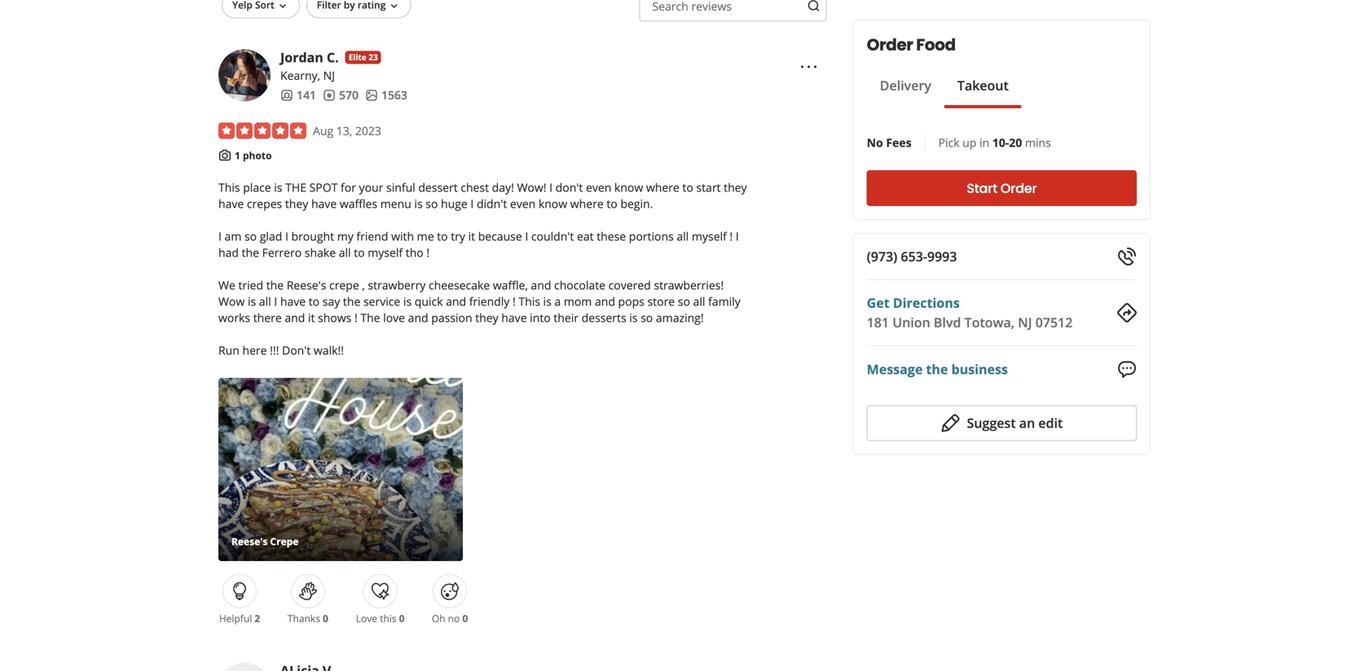 Task type: vqa. For each thing, say whether or not it's contained in the screenshot.
the middle the until
no



Task type: describe. For each thing, give the bounding box(es) containing it.
takeout tab panel
[[867, 108, 1022, 115]]

141
[[297, 87, 316, 103]]

so up the amazing!
[[678, 294, 690, 309]]

is down pops
[[630, 310, 638, 326]]

0 for oh no
[[463, 612, 468, 626]]

10-
[[993, 135, 1009, 150]]

the right tried in the left of the page
[[266, 278, 284, 293]]

is left a
[[543, 294, 552, 309]]

there
[[253, 310, 282, 326]]

into
[[530, 310, 551, 326]]

me
[[417, 229, 434, 244]]

1 photo
[[235, 149, 272, 162]]

i left the don't
[[550, 180, 553, 195]]

pops
[[618, 294, 645, 309]]

eat
[[577, 229, 594, 244]]

get
[[867, 294, 890, 312]]

is down strawberry
[[403, 294, 412, 309]]

family
[[709, 294, 741, 309]]

search image
[[808, 0, 821, 12]]

23
[[369, 52, 378, 63]]

menu
[[381, 196, 412, 212]]

have down place
[[218, 196, 244, 212]]

i down chest
[[471, 196, 474, 212]]

24 pencil v2 image
[[941, 414, 961, 433]]

16 camera v2 image
[[218, 149, 232, 162]]

and down quick
[[408, 310, 429, 326]]

16 photos v2 image
[[365, 89, 378, 102]]

2 horizontal spatial they
[[724, 180, 747, 195]]

the inside button
[[926, 361, 948, 378]]

fees
[[886, 135, 912, 150]]

friends element
[[280, 87, 316, 103]]

it inside i am so glad i brought my friend with me to try it because i couldn't eat these portions all myself ! i had the ferrero shake all to myself tho !
[[468, 229, 475, 244]]

huge
[[441, 196, 468, 212]]

1 0 from the left
[[323, 612, 328, 626]]

i left am
[[218, 229, 222, 244]]

they inside the we tried the reese's crepe , strawberry cheesecake waffle, and chocolate covered strawberries! wow is all i have to say the service is quick and friendly ! this is a mom and pops store so all family works there and it shows ! the love and passion they have into their desserts is so amazing!
[[475, 310, 499, 326]]

say
[[323, 294, 340, 309]]

to down friend
[[354, 245, 365, 261]]

!!!
[[270, 343, 279, 358]]

all up there
[[259, 294, 271, 309]]

pick up in 10-20 mins
[[939, 135, 1051, 150]]

i inside the we tried the reese's crepe , strawberry cheesecake waffle, and chocolate covered strawberries! wow is all i have to say the service is quick and friendly ! this is a mom and pops store so all family works there and it shows ! the love and passion they have into their desserts is so amazing!
[[274, 294, 277, 309]]

these
[[597, 229, 626, 244]]

place
[[243, 180, 271, 195]]

pick
[[939, 135, 960, 150]]

food
[[917, 33, 956, 56]]

(973)
[[867, 248, 898, 265]]

in
[[980, 135, 990, 150]]

13,
[[337, 123, 352, 139]]

is down tried in the left of the page
[[248, 294, 256, 309]]

jordan c. link
[[280, 49, 339, 66]]

(973) 653-9993
[[867, 248, 957, 265]]

begin.
[[621, 196, 653, 212]]

a
[[555, 294, 561, 309]]

the
[[361, 310, 380, 326]]

menu image
[[800, 57, 819, 76]]

day!
[[492, 180, 514, 195]]

is right menu
[[415, 196, 423, 212]]

desserts
[[582, 310, 627, 326]]

here
[[243, 343, 267, 358]]

chest
[[461, 180, 489, 195]]

love this 0
[[356, 612, 405, 626]]

business
[[952, 361, 1008, 378]]

i up family
[[736, 229, 739, 244]]

tried
[[238, 278, 263, 293]]

mins
[[1025, 135, 1051, 150]]

have left into
[[502, 310, 527, 326]]

get directions 181 union blvd totowa, nj 07512
[[867, 294, 1073, 331]]

0 horizontal spatial myself
[[368, 245, 403, 261]]

have down reese's
[[280, 294, 306, 309]]

union
[[893, 314, 931, 331]]

delivery
[[880, 77, 932, 94]]

suggest an edit button
[[867, 406, 1137, 442]]

suggest
[[967, 415, 1016, 432]]

elite 23 link
[[345, 51, 381, 64]]

jordan c.
[[280, 49, 339, 66]]

works
[[218, 310, 250, 326]]

don't
[[282, 343, 311, 358]]

and right there
[[285, 310, 305, 326]]

quick
[[415, 294, 443, 309]]

tab list containing delivery
[[867, 76, 1022, 108]]

helpful
[[219, 612, 252, 626]]

so inside this place is the spot for your sinful dessert chest day! wow! i don't even know where to start they have crepes they have waffles menu is so huge i didn't even know where to begin.
[[426, 196, 438, 212]]

i right glad at top
[[285, 229, 289, 244]]

0 for love this
[[399, 612, 405, 626]]

elite
[[349, 52, 367, 63]]

strawberry
[[368, 278, 426, 293]]

amazing!
[[656, 310, 704, 326]]

photo of jordan c. image
[[218, 50, 271, 102]]

dessert
[[419, 180, 458, 195]]

suggest an edit
[[967, 415, 1063, 432]]

waffle,
[[493, 278, 528, 293]]

try
[[451, 229, 465, 244]]

so down store
[[641, 310, 653, 326]]

service
[[364, 294, 401, 309]]

photo
[[243, 149, 272, 162]]

all down strawberries! on the top of page
[[693, 294, 706, 309]]

24 phone v2 image
[[1118, 247, 1137, 267]]

friend
[[357, 229, 388, 244]]

thanks 0
[[288, 612, 328, 626]]

shows
[[318, 310, 352, 326]]

07512
[[1036, 314, 1073, 331]]

i am so glad i brought my friend with me to try it because i couldn't eat these portions all myself ! i had the ferrero shake all to myself tho !
[[218, 229, 739, 261]]

crepes
[[247, 196, 282, 212]]

this inside the we tried the reese's crepe , strawberry cheesecake waffle, and chocolate covered strawberries! wow is all i have to say the service is quick and friendly ! this is a mom and pops store so all family works there and it shows ! the love and passion they have into their desserts is so amazing!
[[519, 294, 540, 309]]

elite 23 kearny, nj
[[280, 52, 378, 83]]

all down my
[[339, 245, 351, 261]]

(2 reactions) element
[[255, 612, 260, 626]]

didn't
[[477, 196, 507, 212]]



Task type: locate. For each thing, give the bounding box(es) containing it.
an
[[1020, 415, 1035, 432]]

covered
[[609, 278, 651, 293]]

reviews element
[[323, 87, 359, 103]]

2 vertical spatial they
[[475, 310, 499, 326]]

all right the portions
[[677, 229, 689, 244]]

1 horizontal spatial nj
[[1018, 314, 1033, 331]]

3 0 from the left
[[463, 612, 468, 626]]

0 horizontal spatial this
[[218, 180, 240, 195]]

i left couldn't
[[525, 229, 528, 244]]

takeout
[[958, 77, 1009, 94]]

nj left 07512
[[1018, 314, 1033, 331]]

aug
[[313, 123, 334, 139]]

0 horizontal spatial 0
[[323, 612, 328, 626]]

so inside i am so glad i brought my friend with me to try it because i couldn't eat these portions all myself ! i had the ferrero shake all to myself tho !
[[245, 229, 257, 244]]

0 vertical spatial even
[[586, 180, 612, 195]]

this up into
[[519, 294, 540, 309]]

this place is the spot for your sinful dessert chest day! wow! i don't even know where to start they have crepes they have waffles menu is so huge i didn't even know where to begin.
[[218, 180, 747, 212]]

it right try at the left top of page
[[468, 229, 475, 244]]

they down the at the top left of the page
[[285, 196, 308, 212]]

to left try at the left top of page
[[437, 229, 448, 244]]

0 right this
[[399, 612, 405, 626]]

blvd
[[934, 314, 961, 331]]

9993
[[928, 248, 957, 265]]

0 horizontal spatial even
[[510, 196, 536, 212]]

portions
[[629, 229, 674, 244]]

start order
[[967, 179, 1037, 198]]

so right am
[[245, 229, 257, 244]]

1 horizontal spatial myself
[[692, 229, 727, 244]]

order up delivery
[[867, 33, 913, 56]]

start
[[697, 180, 721, 195]]

and down cheesecake
[[446, 294, 466, 309]]

this
[[218, 180, 240, 195], [519, 294, 540, 309]]

and right waffle,
[[531, 278, 551, 293]]

181
[[867, 314, 890, 331]]

2 horizontal spatial 0
[[463, 612, 468, 626]]

0 horizontal spatial it
[[308, 310, 315, 326]]

no
[[448, 612, 460, 626]]

nj inside elite 23 kearny, nj
[[323, 68, 335, 83]]

1 (0 reactions) element from the left
[[323, 612, 328, 626]]

  text field
[[640, 0, 827, 22]]

aug 13, 2023
[[313, 123, 381, 139]]

1 horizontal spatial it
[[468, 229, 475, 244]]

totowa,
[[965, 314, 1015, 331]]

570
[[339, 87, 359, 103]]

1 vertical spatial it
[[308, 310, 315, 326]]

glad
[[260, 229, 282, 244]]

0 vertical spatial they
[[724, 180, 747, 195]]

start order button
[[867, 170, 1137, 206]]

1 horizontal spatial where
[[646, 180, 680, 195]]

0 horizontal spatial order
[[867, 33, 913, 56]]

this inside this place is the spot for your sinful dessert chest day! wow! i don't even know where to start they have crepes they have waffles menu is so huge i didn't even know where to begin.
[[218, 180, 240, 195]]

2
[[255, 612, 260, 626]]

oh
[[432, 612, 446, 626]]

oh no 0
[[432, 612, 468, 626]]

0 vertical spatial know
[[615, 180, 643, 195]]

they
[[724, 180, 747, 195], [285, 196, 308, 212], [475, 310, 499, 326]]

helpful 2
[[219, 612, 260, 626]]

couldn't
[[531, 229, 574, 244]]

24 message v2 image
[[1118, 360, 1137, 380]]

jordan
[[280, 49, 323, 66]]

(0 reactions) element for oh no 0
[[463, 612, 468, 626]]

and up the 'desserts'
[[595, 294, 615, 309]]

is left the at the top left of the page
[[274, 180, 282, 195]]

! down waffle,
[[513, 294, 516, 309]]

no
[[867, 135, 884, 150]]

even right the don't
[[586, 180, 612, 195]]

message the business button
[[867, 360, 1008, 379]]

0 horizontal spatial (0 reactions) element
[[323, 612, 328, 626]]

to inside the we tried the reese's crepe , strawberry cheesecake waffle, and chocolate covered strawberries! wow is all i have to say the service is quick and friendly ! this is a mom and pops store so all family works there and it shows ! the love and passion they have into their desserts is so amazing!
[[309, 294, 320, 309]]

no fees
[[867, 135, 912, 150]]

my
[[337, 229, 354, 244]]

1563
[[382, 87, 408, 103]]

0 right no
[[463, 612, 468, 626]]

1 vertical spatial know
[[539, 196, 568, 212]]

chocolate
[[554, 278, 606, 293]]

1 vertical spatial even
[[510, 196, 536, 212]]

2 (0 reactions) element from the left
[[399, 612, 405, 626]]

myself
[[692, 229, 727, 244], [368, 245, 403, 261]]

0 vertical spatial myself
[[692, 229, 727, 244]]

1 vertical spatial they
[[285, 196, 308, 212]]

c.
[[327, 49, 339, 66]]

even down wow!
[[510, 196, 536, 212]]

to left say at the top left
[[309, 294, 320, 309]]

waffles
[[340, 196, 378, 212]]

this left place
[[218, 180, 240, 195]]

1
[[235, 149, 240, 162]]

they right the start
[[724, 180, 747, 195]]

to left begin.
[[607, 196, 618, 212]]

2 0 from the left
[[399, 612, 405, 626]]

(0 reactions) element for love this 0
[[399, 612, 405, 626]]

0 vertical spatial this
[[218, 180, 240, 195]]

know up begin.
[[615, 180, 643, 195]]

know down the don't
[[539, 196, 568, 212]]

1 horizontal spatial order
[[1001, 179, 1037, 198]]

your
[[359, 180, 383, 195]]

it left shows
[[308, 310, 315, 326]]

edit
[[1039, 415, 1063, 432]]

have down spot
[[311, 196, 337, 212]]

the inside i am so glad i brought my friend with me to try it because i couldn't eat these portions all myself ! i had the ferrero shake all to myself tho !
[[242, 245, 259, 261]]

where down the don't
[[571, 196, 604, 212]]

passion
[[431, 310, 473, 326]]

spot
[[309, 180, 338, 195]]

0 horizontal spatial where
[[571, 196, 604, 212]]

their
[[554, 310, 579, 326]]

kearny,
[[280, 68, 320, 83]]

where up begin.
[[646, 180, 680, 195]]

shake
[[305, 245, 336, 261]]

it inside the we tried the reese's crepe , strawberry cheesecake waffle, and chocolate covered strawberries! wow is all i have to say the service is quick and friendly ! this is a mom and pops store so all family works there and it shows ! the love and passion they have into their desserts is so amazing!
[[308, 310, 315, 326]]

message the business
[[867, 361, 1008, 378]]

0 horizontal spatial nj
[[323, 68, 335, 83]]

nj down the c.
[[323, 68, 335, 83]]

5 star rating image
[[218, 123, 307, 139]]

had
[[218, 245, 239, 261]]

sinful
[[386, 180, 416, 195]]

order inside button
[[1001, 179, 1037, 198]]

0 right thanks
[[323, 612, 328, 626]]

1 photo link
[[235, 149, 272, 162]]

1 horizontal spatial know
[[615, 180, 643, 195]]

,
[[362, 278, 365, 293]]

order right "start"
[[1001, 179, 1037, 198]]

directions
[[893, 294, 960, 312]]

we tried the reese's crepe , strawberry cheesecake waffle, and chocolate covered strawberries! wow is all i have to say the service is quick and friendly ! this is a mom and pops store so all family works there and it shows ! the love and passion they have into their desserts is so amazing!
[[218, 278, 741, 326]]

so down dessert
[[426, 196, 438, 212]]

1 horizontal spatial even
[[586, 180, 612, 195]]

1 vertical spatial myself
[[368, 245, 403, 261]]

0 vertical spatial it
[[468, 229, 475, 244]]

1 vertical spatial this
[[519, 294, 540, 309]]

0 horizontal spatial know
[[539, 196, 568, 212]]

(0 reactions) element right thanks
[[323, 612, 328, 626]]

16 chevron down v2 image
[[387, 0, 401, 13]]

0
[[323, 612, 328, 626], [399, 612, 405, 626], [463, 612, 468, 626]]

1 vertical spatial order
[[1001, 179, 1037, 198]]

i up there
[[274, 294, 277, 309]]

run here !!! don't walk!!
[[218, 343, 344, 358]]

3 (0 reactions) element from the left
[[463, 612, 468, 626]]

the right had
[[242, 245, 259, 261]]

20
[[1009, 135, 1023, 150]]

1 horizontal spatial this
[[519, 294, 540, 309]]

1 vertical spatial nj
[[1018, 314, 1033, 331]]

1 horizontal spatial (0 reactions) element
[[399, 612, 405, 626]]

with
[[391, 229, 414, 244]]

! up family
[[730, 229, 733, 244]]

the
[[285, 180, 307, 195]]

1 horizontal spatial 0
[[399, 612, 405, 626]]

is
[[274, 180, 282, 195], [415, 196, 423, 212], [248, 294, 256, 309], [403, 294, 412, 309], [543, 294, 552, 309], [630, 310, 638, 326]]

! right tho
[[427, 245, 430, 261]]

1 vertical spatial where
[[571, 196, 604, 212]]

16 chevron down v2 image
[[276, 0, 289, 13]]

they down friendly
[[475, 310, 499, 326]]

photos element
[[365, 87, 408, 103]]

the down crepe on the left
[[343, 294, 361, 309]]

am
[[225, 229, 242, 244]]

the right message
[[926, 361, 948, 378]]

myself down the start
[[692, 229, 727, 244]]

(0 reactions) element
[[323, 612, 328, 626], [399, 612, 405, 626], [463, 612, 468, 626]]

(0 reactions) element for thanks 0
[[323, 612, 328, 626]]

(0 reactions) element right this
[[399, 612, 405, 626]]

16 friends v2 image
[[280, 89, 293, 102]]

0 horizontal spatial they
[[285, 196, 308, 212]]

this
[[380, 612, 397, 626]]

and
[[531, 278, 551, 293], [446, 294, 466, 309], [595, 294, 615, 309], [285, 310, 305, 326], [408, 310, 429, 326]]

to left the start
[[683, 180, 694, 195]]

thanks
[[288, 612, 320, 626]]

nj inside get directions 181 union blvd totowa, nj 07512
[[1018, 314, 1033, 331]]

brought
[[291, 229, 334, 244]]

0 vertical spatial where
[[646, 180, 680, 195]]

up
[[963, 135, 977, 150]]

!
[[730, 229, 733, 244], [427, 245, 430, 261], [513, 294, 516, 309], [355, 310, 358, 326]]

message
[[867, 361, 923, 378]]

order food
[[867, 33, 956, 56]]

start
[[967, 179, 998, 198]]

0 vertical spatial nj
[[323, 68, 335, 83]]

nj
[[323, 68, 335, 83], [1018, 314, 1033, 331]]

the
[[242, 245, 259, 261], [266, 278, 284, 293], [343, 294, 361, 309], [926, 361, 948, 378]]

24 directions v2 image
[[1118, 303, 1137, 323]]

! left the
[[355, 310, 358, 326]]

(0 reactions) element right no
[[463, 612, 468, 626]]

2023
[[355, 123, 381, 139]]

16 review v2 image
[[323, 89, 336, 102]]

strawberries!
[[654, 278, 724, 293]]

0 vertical spatial order
[[867, 33, 913, 56]]

wow!
[[517, 180, 547, 195]]

because
[[478, 229, 522, 244]]

friendly
[[469, 294, 510, 309]]

tab list
[[867, 76, 1022, 108]]

run
[[218, 343, 240, 358]]

myself down friend
[[368, 245, 403, 261]]

2 horizontal spatial (0 reactions) element
[[463, 612, 468, 626]]

1 horizontal spatial they
[[475, 310, 499, 326]]



